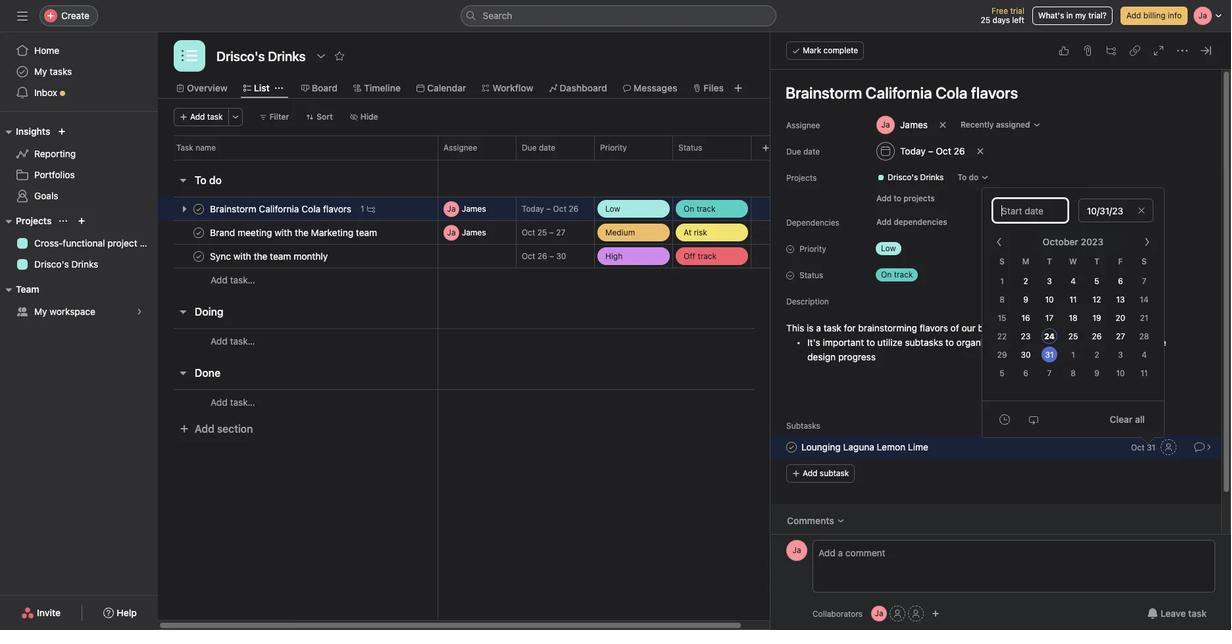 Task type: vqa. For each thing, say whether or not it's contained in the screenshot.


Task type: describe. For each thing, give the bounding box(es) containing it.
1 add task… button from the top
[[211, 273, 255, 288]]

0 vertical spatial 4
[[1071, 276, 1076, 286]]

sort
[[317, 112, 333, 122]]

to inside popup button
[[958, 172, 967, 182]]

low inside low popup button
[[605, 204, 620, 214]]

search
[[483, 10, 512, 21]]

– up the oct 25 – 27
[[546, 204, 551, 214]]

attachments: add a file to this task, brainstorm california cola flavors image
[[1083, 45, 1093, 56]]

remove assignee image
[[939, 121, 947, 129]]

organize
[[957, 337, 993, 348]]

high
[[605, 251, 623, 261]]

clear due date image
[[1138, 207, 1146, 215]]

add left projects
[[877, 193, 892, 203]]

oct for oct 31
[[1131, 443, 1145, 452]]

dependencies
[[786, 218, 840, 228]]

to do inside to do popup button
[[958, 172, 979, 182]]

track inside dropdown button
[[894, 270, 913, 280]]

status inside main content
[[800, 270, 823, 280]]

task… for 3rd add task… button from the top
[[230, 397, 255, 408]]

design
[[807, 351, 836, 363]]

0 likes. click to like this task image
[[1059, 45, 1069, 56]]

2 the from the left
[[1153, 337, 1166, 348]]

reporting
[[34, 148, 76, 159]]

1 vertical spatial 5
[[1000, 369, 1005, 378]]

left
[[1012, 15, 1025, 25]]

description document
[[772, 321, 1206, 365]]

track for on track popup button
[[697, 204, 716, 214]]

2 vertical spatial 25
[[1069, 332, 1078, 342]]

add field image
[[762, 144, 770, 152]]

brand
[[978, 322, 1003, 334]]

0 horizontal spatial 31
[[1045, 350, 1054, 360]]

to do button
[[195, 168, 222, 192]]

0 vertical spatial 7
[[1142, 276, 1147, 286]]

insights
[[16, 126, 50, 137]]

task
[[176, 143, 193, 153]]

my
[[1075, 11, 1086, 20]]

overview
[[187, 82, 228, 93]]

add down the overview link
[[190, 112, 205, 122]]

low button
[[595, 197, 673, 220]]

projects element
[[0, 209, 158, 278]]

goals link
[[8, 186, 150, 207]]

add left billing
[[1127, 11, 1141, 20]]

0 horizontal spatial to
[[867, 337, 875, 348]]

add time image
[[1000, 414, 1010, 425]]

add to projects button
[[871, 190, 941, 208]]

oct up the oct 25 – 27
[[553, 204, 567, 214]]

clear
[[1110, 414, 1133, 425]]

3 collapse task list for this section image from the top
[[178, 368, 188, 378]]

26 inside brainstorm california cola flavors dialog
[[954, 145, 965, 157]]

1 vertical spatial 4
[[1142, 350, 1147, 360]]

1 vertical spatial 2
[[1095, 350, 1099, 360]]

projects inside dropdown button
[[16, 215, 52, 226]]

0 horizontal spatial 6
[[1023, 369, 1028, 378]]

plan
[[140, 238, 158, 249]]

show options image
[[316, 51, 326, 61]]

doing
[[195, 306, 223, 318]]

leave
[[1161, 608, 1186, 619]]

2 horizontal spatial to
[[946, 337, 954, 348]]

projects inside main content
[[786, 173, 817, 183]]

1 vertical spatial progress
[[838, 351, 876, 363]]

31 inside main content
[[1147, 443, 1156, 452]]

brand meeting with the marketing team cell
[[158, 220, 438, 245]]

Start date text field
[[993, 199, 1068, 222]]

cross-functional project plan link
[[8, 233, 158, 254]]

files
[[704, 82, 724, 93]]

filter button
[[253, 108, 295, 126]]

add tab image
[[733, 83, 744, 93]]

off track
[[684, 251, 717, 261]]

16
[[1022, 313, 1030, 323]]

1 horizontal spatial 9
[[1095, 369, 1100, 378]]

projects button
[[0, 213, 52, 229]]

our
[[962, 322, 976, 334]]

search list box
[[460, 5, 776, 26]]

high button
[[595, 245, 673, 268]]

26 left low popup button
[[569, 204, 579, 214]]

invite button
[[13, 602, 69, 625]]

portfolios
[[34, 169, 75, 180]]

priority inside row
[[600, 143, 627, 153]]

oct for oct 25 – 27
[[522, 228, 535, 238]]

team button
[[0, 282, 39, 297]]

inbox link
[[8, 82, 150, 103]]

0 vertical spatial flavors
[[920, 322, 948, 334]]

0 vertical spatial 9
[[1023, 295, 1028, 305]]

2 of from the left
[[1006, 322, 1014, 334]]

to do button
[[952, 168, 995, 187]]

hide button
[[344, 108, 384, 126]]

add down the 'doing'
[[211, 335, 228, 346]]

3 add task… from the top
[[211, 397, 255, 408]]

1 horizontal spatial progress
[[1103, 337, 1140, 348]]

add task… inside header to do tree grid
[[211, 274, 255, 286]]

clear all button
[[1101, 408, 1154, 431]]

1 add task… row from the top
[[158, 268, 800, 292]]

dependencies
[[894, 217, 947, 227]]

files link
[[693, 81, 724, 95]]

14
[[1140, 295, 1149, 305]]

status inside row
[[679, 143, 702, 153]]

0 horizontal spatial 8
[[1000, 295, 1005, 305]]

drisco's inside projects element
[[34, 259, 69, 270]]

18
[[1069, 313, 1078, 323]]

drisco's inside brainstorm california cola flavors dialog
[[888, 172, 918, 182]]

full screen image
[[1154, 45, 1164, 56]]

more actions for this task image
[[1177, 45, 1188, 56]]

my workspace
[[34, 306, 95, 317]]

24
[[1044, 332, 1055, 342]]

completed image for completed checkbox in the sync with the team monthly cell
[[191, 248, 207, 264]]

close details image
[[1201, 45, 1212, 56]]

messages
[[634, 82, 677, 93]]

refreshing
[[1040, 322, 1083, 334]]

row containing james
[[158, 197, 800, 221]]

add inside button
[[195, 423, 214, 435]]

w
[[1069, 257, 1077, 267]]

copy task link image
[[1130, 45, 1140, 56]]

create button
[[39, 5, 98, 26]]

october
[[1043, 236, 1079, 247]]

due for priority
[[522, 143, 537, 153]]

0 vertical spatial 3
[[1047, 276, 1052, 286]]

assignee for priority
[[444, 143, 477, 153]]

expand subtask list for the task brainstorm california cola flavors image
[[179, 204, 190, 214]]

what's
[[1038, 11, 1064, 20]]

oct 26 – 30
[[522, 251, 566, 261]]

1 vertical spatial ja button
[[871, 606, 887, 622]]

task for add task
[[207, 112, 223, 122]]

– down the oct 25 – 27
[[550, 251, 554, 261]]

search button
[[460, 5, 776, 26]]

task for leave task
[[1188, 608, 1207, 619]]

home link
[[8, 40, 150, 61]]

main content inside brainstorm california cola flavors dialog
[[771, 70, 1221, 578]]

add section
[[195, 423, 253, 435]]

due for projects
[[786, 147, 801, 157]]

completed image for completed option inside brainstorm california cola flavors cell
[[191, 201, 207, 217]]

calendar
[[427, 82, 466, 93]]

0 vertical spatial 5
[[1095, 276, 1099, 286]]

29
[[997, 350, 1007, 360]]

help
[[117, 607, 137, 619]]

messages link
[[623, 81, 677, 95]]

off track button
[[673, 245, 751, 268]]

new image
[[58, 128, 66, 136]]

add dependencies
[[877, 217, 947, 227]]

collapse task list for this section image for doing
[[178, 307, 188, 317]]

medium
[[605, 227, 635, 237]]

add to projects
[[877, 193, 935, 203]]

add task… row for 1st collapse task list for this section "image" from the bottom of the page
[[158, 390, 800, 415]]

25 inside header to do tree grid
[[538, 228, 547, 238]]

at
[[684, 227, 692, 237]]

1 horizontal spatial 8
[[1071, 369, 1076, 378]]

set to repeat image
[[1029, 414, 1039, 425]]

description
[[786, 297, 829, 307]]

on track inside on track dropdown button
[[881, 270, 913, 280]]

row containing ja
[[158, 220, 800, 245]]

1 horizontal spatial 11
[[1141, 369, 1148, 378]]

Sync with the team monthly text field
[[207, 250, 332, 263]]

0 horizontal spatial 11
[[1070, 295, 1077, 305]]

assignee for projects
[[786, 120, 820, 130]]

brainstorm california cola flavors cell
[[158, 197, 438, 221]]

drisco's drinks inside projects element
[[34, 259, 98, 270]]

1 horizontal spatial 6
[[1118, 276, 1123, 286]]

hide sidebar image
[[17, 11, 28, 21]]

previous month image
[[994, 237, 1005, 247]]

new project or portfolio image
[[78, 217, 86, 225]]

new
[[1012, 337, 1029, 348]]

1 vertical spatial 1
[[1072, 350, 1075, 360]]

row containing task name
[[158, 136, 800, 160]]

Task Name text field
[[777, 78, 1206, 108]]

2 add task… from the top
[[211, 335, 255, 346]]

timeline
[[364, 82, 401, 93]]

add subtask image
[[1106, 45, 1117, 56]]

1 vertical spatial drisco's drinks link
[[8, 254, 150, 275]]

30 inside header to do tree grid
[[556, 251, 566, 261]]

1 vertical spatial flavors
[[1032, 337, 1060, 348]]

my workspace link
[[8, 301, 150, 322]]

0 vertical spatial 2
[[1024, 276, 1028, 286]]

it's
[[807, 337, 820, 348]]

list image
[[182, 48, 197, 64]]

comments
[[787, 515, 834, 526]]

date for projects
[[804, 147, 820, 157]]

mark
[[803, 45, 821, 55]]

add task… row for collapse task list for this section "image" related to doing
[[158, 328, 800, 353]]

trial?
[[1089, 11, 1107, 20]]

add task button
[[174, 108, 229, 126]]

due date for priority
[[522, 143, 555, 153]]

2 vertical spatial james
[[462, 227, 486, 237]]

comments button
[[779, 509, 853, 533]]

james for james dropdown button
[[900, 119, 928, 130]]

brainstorm california cola flavors dialog
[[771, 32, 1231, 630]]

1 vertical spatial 10
[[1116, 369, 1125, 378]]

goals
[[34, 190, 58, 201]]

a
[[816, 322, 821, 334]]

task… for 1st add task… button
[[230, 274, 255, 286]]

drinks inside main content
[[920, 172, 944, 182]]

utilize
[[878, 337, 903, 348]]

tab actions image
[[275, 84, 283, 92]]



Task type: locate. For each thing, give the bounding box(es) containing it.
completed checkbox down subtasks on the bottom
[[784, 440, 800, 455]]

1 vertical spatial 31
[[1147, 443, 1156, 452]]

add billing info
[[1127, 11, 1182, 20]]

team
[[16, 284, 39, 295]]

drinks inside projects element
[[71, 259, 98, 270]]

1 horizontal spatial ja
[[793, 546, 801, 555]]

1 vertical spatial drinks
[[71, 259, 98, 270]]

james inside dropdown button
[[900, 119, 928, 130]]

add left "section"
[[195, 423, 214, 435]]

0 horizontal spatial 1
[[1000, 276, 1004, 286]]

2 vertical spatial add task… button
[[211, 395, 255, 410]]

create
[[61, 10, 89, 21]]

projects up dependencies
[[786, 173, 817, 183]]

date
[[539, 143, 555, 153], [804, 147, 820, 157]]

1 the from the left
[[996, 337, 1009, 348]]

projects
[[904, 193, 935, 203]]

oct up oct 26 – 30
[[522, 228, 535, 238]]

1 vertical spatial on
[[881, 270, 892, 280]]

27
[[556, 228, 566, 238], [1116, 332, 1125, 342]]

1 vertical spatial drisco's
[[34, 259, 69, 270]]

ja for the bottommost ja button
[[875, 609, 884, 619]]

in left my
[[1067, 11, 1073, 20]]

0 vertical spatial assignee
[[786, 120, 820, 130]]

projects up the cross-
[[16, 215, 52, 226]]

ja
[[447, 227, 456, 237], [793, 546, 801, 555], [875, 609, 884, 619]]

my for my workspace
[[34, 306, 47, 317]]

to left 'organize'
[[946, 337, 954, 348]]

4 down "28"
[[1142, 350, 1147, 360]]

to down recently
[[958, 172, 967, 182]]

october 2023 button
[[1034, 230, 1126, 254]]

all
[[1135, 414, 1145, 425]]

due date inside main content
[[786, 147, 820, 157]]

0 horizontal spatial drisco's drinks link
[[8, 254, 150, 275]]

add task… button down add a task to this section icon on the left of the page
[[211, 334, 255, 348]]

22
[[998, 332, 1007, 342]]

free trial 25 days left
[[981, 6, 1025, 25]]

to left projects
[[894, 193, 902, 203]]

complete
[[824, 45, 858, 55]]

james button
[[444, 201, 513, 217]]

2 collapse task list for this section image from the top
[[178, 307, 188, 317]]

1 horizontal spatial to do
[[958, 172, 979, 182]]

subtasks
[[786, 421, 821, 431]]

0 horizontal spatial 30
[[556, 251, 566, 261]]

0 vertical spatial add task…
[[211, 274, 255, 286]]

today – oct 26 up the oct 25 – 27
[[522, 204, 579, 214]]

– down james dropdown button
[[928, 145, 934, 157]]

0 horizontal spatial flavors
[[920, 322, 948, 334]]

to inside button
[[195, 174, 206, 186]]

row containing high
[[158, 244, 800, 269]]

my inside teams element
[[34, 306, 47, 317]]

0 vertical spatial progress
[[1103, 337, 1140, 348]]

1 vertical spatial task…
[[230, 335, 255, 346]]

drisco's drinks up projects
[[888, 172, 944, 182]]

25
[[981, 15, 991, 25], [538, 228, 547, 238], [1069, 332, 1078, 342]]

add task… button up "section"
[[211, 395, 255, 410]]

list
[[254, 82, 270, 93]]

0 horizontal spatial 4
[[1071, 276, 1076, 286]]

in inside this is a task for brainstorming flavors of our brand of cool, refreshing california colas! it's important to utilize subtasks to organize the new flavors and their progress in the design progress
[[1143, 337, 1150, 348]]

4 down the w
[[1071, 276, 1076, 286]]

add or remove collaborators image
[[932, 610, 940, 618]]

s down the previous month icon
[[1000, 257, 1005, 267]]

0 horizontal spatial 2
[[1024, 276, 1028, 286]]

1 my from the top
[[34, 66, 47, 77]]

21
[[1140, 313, 1149, 323]]

mark complete
[[803, 45, 858, 55]]

track right off
[[698, 251, 717, 261]]

1 subtask image
[[367, 205, 375, 213]]

subtask
[[820, 469, 849, 478]]

completed checkbox right plan
[[191, 225, 207, 241]]

1 horizontal spatial 5
[[1095, 276, 1099, 286]]

on track down low dropdown button at the right
[[881, 270, 913, 280]]

on track inside on track popup button
[[684, 204, 716, 214]]

0 vertical spatial 27
[[556, 228, 566, 238]]

add inside header to do tree grid
[[211, 274, 228, 286]]

m
[[1022, 257, 1029, 267]]

0 vertical spatial 30
[[556, 251, 566, 261]]

6 up 13
[[1118, 276, 1123, 286]]

2 add task… row from the top
[[158, 328, 800, 353]]

0 horizontal spatial completed checkbox
[[191, 248, 207, 264]]

leave task button
[[1139, 602, 1216, 626]]

add task… down add a task to this section icon on the left of the page
[[211, 335, 255, 346]]

1 vertical spatial low
[[881, 243, 896, 253]]

status down files link
[[679, 143, 702, 153]]

6 down new
[[1023, 369, 1028, 378]]

flavors up subtasks
[[920, 322, 948, 334]]

cross-
[[34, 238, 63, 249]]

add to starred image
[[334, 51, 345, 61]]

drisco's drinks inside main content
[[888, 172, 944, 182]]

0 horizontal spatial 25
[[538, 228, 547, 238]]

today – oct 26 inside header to do tree grid
[[522, 204, 579, 214]]

on track up risk
[[684, 204, 716, 214]]

do inside button
[[209, 174, 222, 186]]

8 down the and
[[1071, 369, 1076, 378]]

help button
[[95, 602, 145, 625]]

main content containing james
[[771, 70, 1221, 578]]

do down name
[[209, 174, 222, 186]]

priority up low popup button
[[600, 143, 627, 153]]

more actions image
[[231, 113, 239, 121]]

on track button
[[871, 266, 950, 284]]

completed checkbox inside brainstorm california cola flavors cell
[[191, 201, 207, 217]]

10
[[1045, 295, 1054, 305], [1116, 369, 1125, 378]]

clear due date image
[[976, 147, 984, 155]]

1 vertical spatial 30
[[1021, 350, 1031, 360]]

1 horizontal spatial ja button
[[871, 606, 887, 622]]

add task… row
[[158, 268, 800, 292], [158, 328, 800, 353], [158, 390, 800, 415]]

12
[[1093, 295, 1101, 305]]

– inside main content
[[928, 145, 934, 157]]

on down low dropdown button at the right
[[881, 270, 892, 280]]

0 vertical spatial 25
[[981, 15, 991, 25]]

james
[[900, 119, 928, 130], [462, 204, 486, 214], [462, 227, 486, 237]]

to do down name
[[195, 174, 222, 186]]

7 down '24'
[[1047, 369, 1052, 378]]

at risk
[[684, 227, 707, 237]]

track for off track popup button
[[698, 251, 717, 261]]

0 horizontal spatial in
[[1067, 11, 1073, 20]]

info
[[1168, 11, 1182, 20]]

Brand meeting with the Marketing team text field
[[207, 226, 381, 239]]

0 horizontal spatial progress
[[838, 351, 876, 363]]

james inside button
[[462, 204, 486, 214]]

october 2023
[[1043, 236, 1104, 247]]

completed checkbox right expand subtask list for the task brainstorm california cola flavors image
[[191, 201, 207, 217]]

s down next month icon
[[1142, 257, 1147, 267]]

1 horizontal spatial to
[[958, 172, 967, 182]]

2 task… from the top
[[230, 335, 255, 346]]

task… inside header to do tree grid
[[230, 274, 255, 286]]

1 s from the left
[[1000, 257, 1005, 267]]

drinks up projects
[[920, 172, 944, 182]]

oct down all
[[1131, 443, 1145, 452]]

is
[[807, 322, 814, 334]]

1 horizontal spatial assignee
[[786, 120, 820, 130]]

1 completed checkbox from the top
[[191, 201, 207, 217]]

date inside brainstorm california cola flavors dialog
[[804, 147, 820, 157]]

25 inside 'free trial 25 days left'
[[981, 15, 991, 25]]

free
[[992, 6, 1008, 16]]

0 vertical spatial drisco's
[[888, 172, 918, 182]]

Due date text field
[[1079, 199, 1154, 222]]

0 vertical spatial 8
[[1000, 295, 1005, 305]]

0 horizontal spatial low
[[605, 204, 620, 214]]

today up the oct 25 – 27
[[522, 204, 544, 214]]

this is a task for brainstorming flavors of our brand of cool, refreshing california colas! it's important to utilize subtasks to organize the new flavors and their progress in the design progress
[[786, 322, 1169, 363]]

0 horizontal spatial 27
[[556, 228, 566, 238]]

0 vertical spatial completed checkbox
[[191, 248, 207, 264]]

completed image inside the sync with the team monthly cell
[[191, 248, 207, 264]]

0 vertical spatial 1
[[1000, 276, 1004, 286]]

of left our
[[951, 322, 959, 334]]

add task
[[190, 112, 223, 122]]

insights button
[[0, 124, 50, 140]]

collapse task list for this section image
[[178, 175, 188, 186], [178, 307, 188, 317], [178, 368, 188, 378]]

drisco's drinks link
[[872, 171, 949, 184], [8, 254, 150, 275]]

completed checkbox right plan
[[191, 248, 207, 264]]

2 my from the top
[[34, 306, 47, 317]]

completed checkbox inside the sync with the team monthly cell
[[191, 248, 207, 264]]

3 add task… row from the top
[[158, 390, 800, 415]]

1 horizontal spatial drinks
[[920, 172, 944, 182]]

show options, current sort, top image
[[59, 217, 67, 225]]

0 horizontal spatial task
[[207, 112, 223, 122]]

my for my tasks
[[34, 66, 47, 77]]

row
[[158, 136, 800, 160], [174, 159, 783, 161], [158, 197, 800, 221], [158, 220, 800, 245], [158, 244, 800, 269]]

james for james button
[[462, 204, 486, 214]]

drisco's drinks link inside main content
[[872, 171, 949, 184]]

1 vertical spatial status
[[800, 270, 823, 280]]

the right "28"
[[1153, 337, 1166, 348]]

completed checkbox inside main content
[[784, 440, 800, 455]]

1 vertical spatial 9
[[1095, 369, 1100, 378]]

next month image
[[1142, 237, 1152, 247]]

0 vertical spatial james
[[900, 119, 928, 130]]

in down colas!
[[1143, 337, 1150, 348]]

low up medium on the top of the page
[[605, 204, 620, 214]]

insights element
[[0, 120, 158, 209]]

add subtask button
[[786, 465, 855, 483]]

26 down the oct 25 – 27
[[538, 251, 547, 261]]

done
[[195, 367, 220, 379]]

11 down "28"
[[1141, 369, 1148, 378]]

ja right 'collaborators'
[[875, 609, 884, 619]]

1 horizontal spatial 10
[[1116, 369, 1125, 378]]

add up doing button
[[211, 274, 228, 286]]

31 down clear all button
[[1147, 443, 1156, 452]]

1 vertical spatial 7
[[1047, 369, 1052, 378]]

on up at
[[684, 204, 694, 214]]

ja inside header to do tree grid
[[447, 227, 456, 237]]

1 horizontal spatial low
[[881, 243, 896, 253]]

1 vertical spatial 6
[[1023, 369, 1028, 378]]

of left cool, at the bottom right of page
[[1006, 322, 1014, 334]]

2 completed checkbox from the top
[[191, 225, 207, 241]]

in inside "button"
[[1067, 11, 1073, 20]]

2 vertical spatial task
[[1188, 608, 1207, 619]]

add section button
[[174, 417, 258, 441]]

header to do tree grid
[[158, 197, 800, 292]]

global element
[[0, 32, 158, 111]]

billing
[[1144, 11, 1166, 20]]

7 up 14
[[1142, 276, 1147, 286]]

30 down the oct 25 – 27
[[556, 251, 566, 261]]

main content
[[771, 70, 1221, 578]]

workflow
[[493, 82, 533, 93]]

completed image inside brand meeting with the marketing team cell
[[191, 225, 207, 241]]

invite
[[37, 607, 61, 619]]

9 up the 16
[[1023, 295, 1028, 305]]

10 up clear
[[1116, 369, 1125, 378]]

risk
[[694, 227, 707, 237]]

oct down the oct 25 – 27
[[522, 251, 535, 261]]

add task… up add a task to this section icon on the left of the page
[[211, 274, 255, 286]]

drinks down cross-functional project plan link
[[71, 259, 98, 270]]

25 left "their"
[[1069, 332, 1078, 342]]

1 vertical spatial on track
[[881, 270, 913, 280]]

1 vertical spatial 25
[[538, 228, 547, 238]]

Brainstorm California Cola flavors text field
[[207, 202, 355, 216]]

1 horizontal spatial drisco's
[[888, 172, 918, 182]]

1 horizontal spatial 1
[[1072, 350, 1075, 360]]

1 collapse task list for this section image from the top
[[178, 175, 188, 186]]

task
[[207, 112, 223, 122], [824, 322, 842, 334], [1188, 608, 1207, 619]]

31 down '24'
[[1045, 350, 1054, 360]]

on
[[684, 204, 694, 214], [881, 270, 892, 280]]

0 horizontal spatial date
[[539, 143, 555, 153]]

teams element
[[0, 278, 158, 325]]

5 up the 12
[[1095, 276, 1099, 286]]

add inside 'button'
[[803, 469, 818, 478]]

26 left clear due date image
[[954, 145, 965, 157]]

to left utilize
[[867, 337, 875, 348]]

0 horizontal spatial due
[[522, 143, 537, 153]]

on inside popup button
[[684, 204, 694, 214]]

1 horizontal spatial drisco's drinks link
[[872, 171, 949, 184]]

add down 'add to projects' button on the right top of the page
[[877, 217, 892, 227]]

0 horizontal spatial ja button
[[786, 540, 807, 561]]

for
[[844, 322, 856, 334]]

1 horizontal spatial 3
[[1118, 350, 1123, 360]]

assignee inside main content
[[786, 120, 820, 130]]

task left more actions image
[[207, 112, 223, 122]]

2 vertical spatial collapse task list for this section image
[[178, 368, 188, 378]]

priority down dependencies
[[800, 244, 826, 254]]

0 horizontal spatial of
[[951, 322, 959, 334]]

task name
[[176, 143, 216, 153]]

drisco's drinks down cross-functional project plan link
[[34, 259, 98, 270]]

today – oct 26 inside main content
[[900, 145, 965, 157]]

27 inside row
[[556, 228, 566, 238]]

26 down 19
[[1092, 332, 1102, 342]]

collapse task list for this section image left 'done'
[[178, 368, 188, 378]]

30 down new
[[1021, 350, 1031, 360]]

name
[[196, 143, 216, 153]]

1 horizontal spatial due
[[786, 147, 801, 157]]

completed image for completed checkbox inside main content
[[784, 440, 800, 455]]

my left tasks
[[34, 66, 47, 77]]

20
[[1116, 313, 1126, 323]]

2 t from the left
[[1095, 257, 1100, 267]]

0 vertical spatial today – oct 26
[[900, 145, 965, 157]]

3
[[1047, 276, 1052, 286], [1118, 350, 1123, 360]]

oct 25 – 27
[[522, 228, 566, 238]]

Task Name text field
[[802, 440, 929, 455]]

2 vertical spatial add task… row
[[158, 390, 800, 415]]

10 up 17
[[1045, 295, 1054, 305]]

days
[[993, 15, 1010, 25]]

0 horizontal spatial status
[[679, 143, 702, 153]]

task inside this is a task for brainstorming flavors of our brand of cool, refreshing california colas! it's important to utilize subtasks to organize the new flavors and their progress in the design progress
[[824, 322, 842, 334]]

sync with the team monthly cell
[[158, 244, 438, 269]]

t down the october
[[1047, 257, 1052, 267]]

collapse task list for this section image left to do button
[[178, 175, 188, 186]]

drisco's down the cross-
[[34, 259, 69, 270]]

to
[[958, 172, 967, 182], [195, 174, 206, 186]]

1 add task… from the top
[[211, 274, 255, 286]]

6
[[1118, 276, 1123, 286], [1023, 369, 1028, 378]]

the up "29" at the bottom of the page
[[996, 337, 1009, 348]]

oct down remove assignee icon
[[936, 145, 951, 157]]

completed checkbox inside brand meeting with the marketing team cell
[[191, 225, 207, 241]]

due inside row
[[522, 143, 537, 153]]

2 add task… button from the top
[[211, 334, 255, 348]]

add left subtask
[[803, 469, 818, 478]]

1 vertical spatial completed checkbox
[[784, 440, 800, 455]]

1 horizontal spatial 31
[[1147, 443, 1156, 452]]

trial
[[1010, 6, 1025, 16]]

add task… button up add a task to this section icon on the left of the page
[[211, 273, 255, 288]]

reporting link
[[8, 143, 150, 165]]

t down 2023
[[1095, 257, 1100, 267]]

priority inside main content
[[800, 244, 826, 254]]

my down team
[[34, 306, 47, 317]]

leave task
[[1161, 608, 1207, 619]]

tasks
[[50, 66, 72, 77]]

5 down "29" at the bottom of the page
[[1000, 369, 1005, 378]]

progress down 'important'
[[838, 351, 876, 363]]

completed image for completed option inside brand meeting with the marketing team cell
[[191, 225, 207, 241]]

doing button
[[195, 300, 223, 324]]

0 horizontal spatial to do
[[195, 174, 222, 186]]

see details, my workspace image
[[136, 308, 143, 316]]

today – oct 26 down remove assignee icon
[[900, 145, 965, 157]]

0 horizontal spatial priority
[[600, 143, 627, 153]]

1 vertical spatial assignee
[[444, 143, 477, 153]]

due date right add field icon at top
[[786, 147, 820, 157]]

0 vertical spatial on
[[684, 204, 694, 214]]

due date for projects
[[786, 147, 820, 157]]

Completed checkbox
[[191, 201, 207, 217], [191, 225, 207, 241]]

on inside dropdown button
[[881, 270, 892, 280]]

23
[[1021, 332, 1031, 342]]

1 vertical spatial track
[[698, 251, 717, 261]]

today inside main content
[[900, 145, 926, 157]]

and
[[1063, 337, 1079, 348]]

1 vertical spatial drisco's drinks
[[34, 259, 98, 270]]

collapse task list for this section image for to do
[[178, 175, 188, 186]]

home
[[34, 45, 59, 56]]

drisco's up add to projects
[[888, 172, 918, 182]]

flavors right "23"
[[1032, 337, 1060, 348]]

1 horizontal spatial on track
[[881, 270, 913, 280]]

due inside main content
[[786, 147, 801, 157]]

1 horizontal spatial 27
[[1116, 332, 1125, 342]]

inbox
[[34, 87, 57, 98]]

to inside button
[[894, 193, 902, 203]]

1 t from the left
[[1047, 257, 1052, 267]]

1 horizontal spatial the
[[1153, 337, 1166, 348]]

0 vertical spatial projects
[[786, 173, 817, 183]]

1 horizontal spatial task
[[824, 322, 842, 334]]

None text field
[[213, 44, 309, 68]]

Completed checkbox
[[191, 248, 207, 264], [784, 440, 800, 455]]

ja for left ja button
[[793, 546, 801, 555]]

due
[[522, 143, 537, 153], [786, 147, 801, 157]]

27 up oct 26 – 30
[[556, 228, 566, 238]]

1 vertical spatial projects
[[16, 215, 52, 226]]

date for priority
[[539, 143, 555, 153]]

task… up add a task to this section icon on the left of the page
[[230, 274, 255, 286]]

8
[[1000, 295, 1005, 305], [1071, 369, 1076, 378]]

do down clear due date image
[[969, 172, 979, 182]]

add task… up "section"
[[211, 397, 255, 408]]

1 task… from the top
[[230, 274, 255, 286]]

1 horizontal spatial in
[[1143, 337, 1150, 348]]

f
[[1118, 257, 1123, 267]]

0 horizontal spatial t
[[1047, 257, 1052, 267]]

completed image
[[191, 201, 207, 217], [191, 225, 207, 241], [191, 248, 207, 264], [784, 440, 800, 455]]

1 vertical spatial my
[[34, 306, 47, 317]]

3 add task… button from the top
[[211, 395, 255, 410]]

1 of from the left
[[951, 322, 959, 334]]

15
[[998, 313, 1007, 323]]

do inside popup button
[[969, 172, 979, 182]]

19
[[1093, 313, 1101, 323]]

1 horizontal spatial flavors
[[1032, 337, 1060, 348]]

0 horizontal spatial on track
[[684, 204, 716, 214]]

dashboard
[[560, 82, 607, 93]]

1 vertical spatial ja
[[793, 546, 801, 555]]

my inside 'link'
[[34, 66, 47, 77]]

oct
[[936, 145, 951, 157], [553, 204, 567, 214], [522, 228, 535, 238], [522, 251, 535, 261], [1131, 443, 1145, 452]]

add a task to this section image
[[230, 307, 241, 317]]

due right add field icon at top
[[786, 147, 801, 157]]

recently
[[961, 120, 994, 130]]

1 vertical spatial task
[[824, 322, 842, 334]]

low inside low dropdown button
[[881, 243, 896, 253]]

1 horizontal spatial on
[[881, 270, 892, 280]]

– up oct 26 – 30
[[549, 228, 554, 238]]

recently assigned button
[[955, 116, 1047, 134]]

filter
[[270, 112, 289, 122]]

subtasks
[[905, 337, 943, 348]]

0 horizontal spatial 10
[[1045, 295, 1054, 305]]

0 vertical spatial collapse task list for this section image
[[178, 175, 188, 186]]

section
[[217, 423, 253, 435]]

1 vertical spatial 3
[[1118, 350, 1123, 360]]

0 horizontal spatial s
[[1000, 257, 1005, 267]]

workspace
[[50, 306, 95, 317]]

due down workflow
[[522, 143, 537, 153]]

27 down 20
[[1116, 332, 1125, 342]]

1 up 15 at the right of the page
[[1000, 276, 1004, 286]]

0 horizontal spatial ja
[[447, 227, 456, 237]]

my tasks link
[[8, 61, 150, 82]]

hide
[[361, 112, 378, 122]]

task… for 2nd add task… button from the bottom of the page
[[230, 335, 255, 346]]

add up add section button
[[211, 397, 228, 408]]

2 vertical spatial task…
[[230, 397, 255, 408]]

status
[[679, 143, 702, 153], [800, 270, 823, 280]]

today inside row
[[522, 204, 544, 214]]

oct for oct 26 – 30
[[522, 251, 535, 261]]

0 vertical spatial task
[[207, 112, 223, 122]]

drisco's drinks link up add to projects
[[872, 171, 949, 184]]

2 s from the left
[[1142, 257, 1147, 267]]

assigned
[[996, 120, 1030, 130]]

on track button
[[673, 197, 751, 220]]

3 task… from the top
[[230, 397, 255, 408]]



